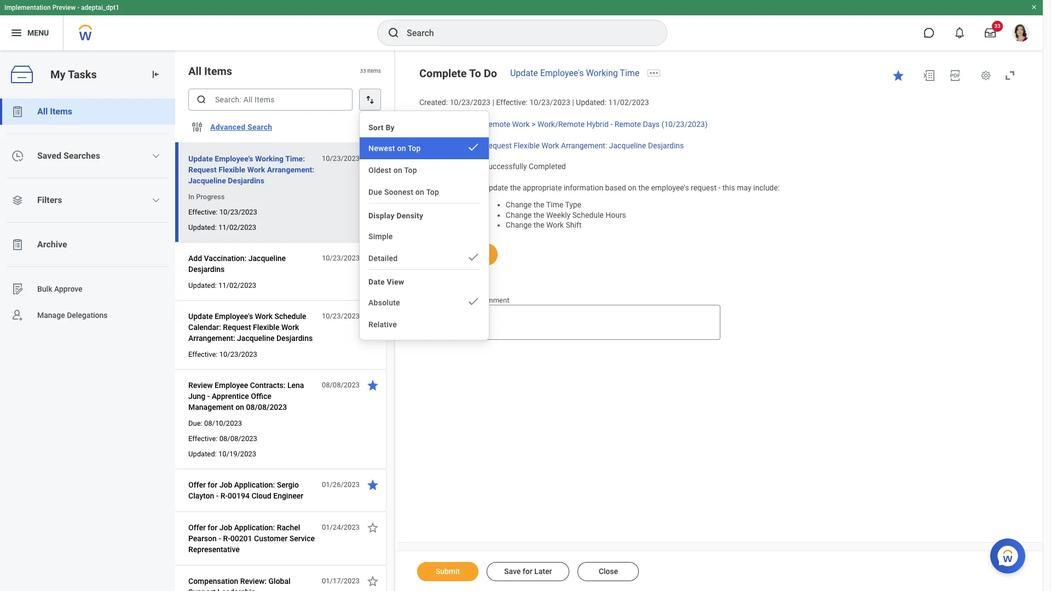 Task type: describe. For each thing, give the bounding box(es) containing it.
0 vertical spatial 08/08/2023
[[322, 381, 360, 390]]

items inside item list element
[[204, 65, 232, 78]]

10/19/2023
[[219, 450, 256, 459]]

star image for 01/26/2023
[[367, 479, 380, 492]]

0 vertical spatial request
[[484, 141, 512, 150]]

simple button
[[360, 226, 489, 248]]

update for update employee's working time
[[511, 68, 538, 78]]

- right hybrid
[[611, 120, 613, 129]]

in
[[188, 193, 194, 201]]

perspective image
[[11, 194, 24, 207]]

on inside oldest on top "button"
[[394, 166, 403, 175]]

compensation
[[188, 577, 238, 586]]

date view
[[369, 278, 404, 287]]

10/23/2023 left detailed
[[322, 254, 360, 262]]

all items inside item list element
[[188, 65, 232, 78]]

by
[[386, 123, 395, 132]]

overall for overall status
[[420, 162, 443, 171]]

review
[[188, 381, 213, 390]]

top for oldest on top
[[404, 166, 417, 175]]

on inside newest on top button
[[397, 144, 406, 153]]

oldest on top button
[[360, 159, 489, 181]]

advanced search
[[210, 123, 272, 131]]

customer
[[254, 535, 288, 543]]

update the appropriate information based on the employee's request - this may include:
[[484, 184, 780, 192]]

1 vertical spatial 11/02/2023
[[219, 224, 256, 232]]

clayton
[[188, 492, 214, 501]]

schedule inside change the time type change the weekly schedule hours change the work shift
[[573, 211, 604, 219]]

created:
[[420, 98, 448, 107]]

0 vertical spatial 11/02/2023
[[609, 98, 650, 107]]

00194
[[228, 492, 250, 501]]

request flexible work arrangement: jacqueline desjardins link
[[484, 139, 684, 150]]

sort
[[369, 123, 384, 132]]

overall process
[[420, 141, 473, 150]]

search
[[248, 123, 272, 131]]

check image
[[467, 141, 480, 154]]

01/17/2023
[[322, 577, 360, 586]]

remote work > work/remote hybrid - remote days (10/23/2023)
[[484, 120, 708, 129]]

‎- for clayton
[[216, 492, 219, 501]]

10/23/2023 down update employee's work schedule calendar: request flexible work arrangement: jacqueline desjardins
[[220, 351, 257, 359]]

pearson
[[188, 535, 217, 543]]

10/23/2023 up the work/remote
[[530, 98, 571, 107]]

relative
[[369, 321, 397, 329]]

update for update the appropriate information based on the employee's request - this may include:
[[484, 184, 509, 192]]

3 change from the top
[[506, 221, 532, 230]]

33 button
[[979, 21, 1004, 45]]

the left shift
[[534, 221, 545, 230]]

save for later
[[505, 568, 552, 576]]

shift
[[566, 221, 582, 230]]

request flexible work arrangement: jacqueline desjardins
[[484, 141, 684, 150]]

01/24/2023
[[322, 524, 360, 532]]

4 star image from the top
[[367, 575, 380, 588]]

desjardins inside update employee's working time: request flexible work arrangement: jacqueline desjardins
[[228, 176, 265, 185]]

simple
[[369, 232, 393, 241]]

oldest
[[369, 166, 392, 175]]

sort image
[[365, 94, 376, 105]]

schedule inside update employee's work schedule calendar: request flexible work arrangement: jacqueline desjardins
[[275, 312, 306, 321]]

newest on top
[[369, 144, 421, 153]]

management
[[188, 403, 234, 412]]

saved
[[37, 151, 61, 161]]

leadership
[[218, 588, 256, 592]]

1 change from the top
[[506, 200, 532, 209]]

list containing all items
[[0, 99, 175, 329]]

save for later button
[[487, 563, 570, 582]]

gear image
[[981, 70, 992, 81]]

update employee's working time
[[511, 68, 640, 78]]

may
[[738, 184, 752, 192]]

desjardins inside add vaccination: jacqueline desjardins
[[188, 265, 225, 274]]

justify image
[[10, 26, 23, 39]]

delegations
[[67, 311, 108, 320]]

jacqueline inside add vaccination: jacqueline desjardins
[[249, 254, 286, 263]]

close environment banner image
[[1032, 4, 1038, 10]]

menu button
[[0, 15, 63, 50]]

submit
[[436, 568, 460, 576]]

update employee's work schedule calendar: request flexible work arrangement: jacqueline desjardins
[[188, 312, 313, 343]]

include:
[[754, 184, 780, 192]]

employee's for update employee's working time: request flexible work arrangement: jacqueline desjardins
[[215, 155, 253, 163]]

sort by
[[369, 123, 395, 132]]

save
[[505, 568, 521, 576]]

archive button
[[0, 232, 175, 258]]

comment
[[479, 296, 510, 305]]

completed
[[529, 162, 566, 171]]

global
[[269, 577, 291, 586]]

clipboard image for all items
[[11, 105, 24, 118]]

updated: down add
[[188, 282, 217, 290]]

item list element
[[175, 50, 396, 592]]

effective: down calendar:
[[188, 351, 218, 359]]

update employee's working time link
[[511, 68, 640, 78]]

inbox large image
[[986, 27, 997, 38]]

add
[[188, 254, 202, 263]]

r- for 00201
[[223, 535, 231, 543]]

jacqueline inside update employee's work schedule calendar: request flexible work arrangement: jacqueline desjardins
[[237, 334, 275, 343]]

- inside menu banner
[[77, 4, 80, 12]]

this
[[723, 184, 736, 192]]

items inside button
[[50, 106, 72, 117]]

2 updated: 11/02/2023 from the top
[[188, 282, 256, 290]]

position
[[452, 250, 481, 259]]

0 vertical spatial search image
[[387, 26, 400, 39]]

newest
[[369, 144, 395, 153]]

due
[[369, 188, 383, 197]]

1 | from the left
[[493, 98, 495, 107]]

arrangement: inside update employee's working time: request flexible work arrangement: jacqueline desjardins
[[267, 165, 315, 174]]

the left weekly
[[534, 211, 545, 219]]

2 change from the top
[[506, 211, 532, 219]]

menu
[[27, 28, 49, 37]]

update employee's working time: request flexible work arrangement: jacqueline desjardins button
[[188, 152, 316, 187]]

star image for add vaccination: jacqueline desjardins
[[367, 252, 380, 265]]

work inside change the time type change the weekly schedule hours change the work shift
[[547, 221, 564, 230]]

updated: down effective: 08/08/2023
[[188, 450, 217, 459]]

searches
[[64, 151, 100, 161]]

flexible inside update employee's work schedule calendar: request flexible work arrangement: jacqueline desjardins
[[253, 323, 280, 332]]

update employee's working time: request flexible work arrangement: jacqueline desjardins
[[188, 155, 315, 185]]

successfully
[[484, 162, 527, 171]]

soonest
[[385, 188, 414, 197]]

arrangement: inside request flexible work arrangement: jacqueline desjardins link
[[561, 141, 608, 150]]

enter your comment
[[446, 296, 510, 305]]

1 effective: 10/23/2023 from the top
[[188, 208, 257, 216]]

close
[[599, 568, 619, 576]]

due:
[[188, 420, 203, 428]]

close button
[[578, 563, 640, 582]]

weekly
[[547, 211, 571, 219]]

employee
[[215, 381, 248, 390]]

all inside item list element
[[188, 65, 202, 78]]

request inside update employee's working time: request flexible work arrangement: jacqueline desjardins
[[188, 165, 217, 174]]

‎- for pearson
[[219, 535, 221, 543]]

edit
[[437, 250, 450, 259]]

in progress
[[188, 193, 225, 201]]

00201
[[231, 535, 252, 543]]

cloud
[[252, 492, 272, 501]]

- inside review employee contracts: lena jung - apprentice office management on 08/08/2023
[[208, 392, 210, 401]]

the left the employee's
[[639, 184, 650, 192]]

star image left the export to excel icon
[[892, 69, 906, 82]]

to
[[470, 67, 481, 80]]

review employee contracts: lena jung - apprentice office management on 08/08/2023
[[188, 381, 304, 412]]

star image for 01/24/2023
[[367, 522, 380, 535]]

star image for effective: 10/23/2023
[[367, 310, 380, 323]]

adeptai_dpt1
[[81, 4, 119, 12]]

effective: 08/08/2023
[[188, 435, 257, 443]]

updated: up remote work > work/remote hybrid - remote days (10/23/2023) link
[[576, 98, 607, 107]]



Task type: vqa. For each thing, say whether or not it's contained in the screenshot.
View More ...
no



Task type: locate. For each thing, give the bounding box(es) containing it.
1 vertical spatial overall
[[420, 162, 443, 171]]

application: up 00201
[[234, 524, 275, 533]]

r- inside offer for job application: rachel pearson ‎- r-00201 customer service representative
[[223, 535, 231, 543]]

2 | from the left
[[573, 98, 575, 107]]

employee's inside update employee's work schedule calendar: request flexible work arrangement: jacqueline desjardins
[[215, 312, 253, 321]]

due: 08/10/2023
[[188, 420, 242, 428]]

configure image
[[191, 121, 204, 134]]

1 application: from the top
[[234, 481, 275, 490]]

top
[[408, 144, 421, 153], [404, 166, 417, 175], [426, 188, 439, 197]]

2 vertical spatial for
[[523, 568, 533, 576]]

2 remote from the left
[[615, 120, 642, 129]]

1 horizontal spatial remote
[[615, 120, 642, 129]]

filters button
[[0, 187, 175, 214]]

advanced
[[210, 123, 246, 131]]

2 vertical spatial 11/02/2023
[[219, 282, 256, 290]]

for right save
[[523, 568, 533, 576]]

items
[[204, 65, 232, 78], [50, 106, 72, 117]]

application: for customer
[[234, 524, 275, 533]]

star image for review employee contracts: lena jung - apprentice office management on 08/08/2023
[[367, 379, 380, 392]]

r- inside offer for job application: sergio clayton ‎- r-00194 cloud engineer
[[221, 492, 228, 501]]

33 for 33
[[995, 23, 1001, 29]]

0 horizontal spatial remote
[[484, 120, 511, 129]]

0 vertical spatial chevron down image
[[152, 152, 161, 161]]

arrangement: down calendar:
[[188, 334, 235, 343]]

0 vertical spatial r-
[[221, 492, 228, 501]]

offer up pearson
[[188, 524, 206, 533]]

archive
[[37, 239, 67, 250]]

do
[[484, 67, 497, 80]]

1 updated: 11/02/2023 from the top
[[188, 224, 256, 232]]

jacqueline up contracts:
[[237, 334, 275, 343]]

0 vertical spatial check image
[[467, 251, 480, 264]]

chevron down image for saved searches
[[152, 152, 161, 161]]

2 job from the top
[[220, 524, 232, 533]]

33 left items
[[360, 68, 366, 74]]

change
[[506, 200, 532, 209], [506, 211, 532, 219], [506, 221, 532, 230]]

1 vertical spatial updated: 11/02/2023
[[188, 282, 256, 290]]

2 offer from the top
[[188, 524, 206, 533]]

Search: All Items text field
[[188, 89, 353, 111]]

update
[[511, 68, 538, 78], [188, 155, 213, 163], [484, 184, 509, 192], [188, 312, 213, 321]]

edit position button
[[420, 244, 498, 266]]

‎- inside offer for job application: rachel pearson ‎- r-00201 customer service representative
[[219, 535, 221, 543]]

1 horizontal spatial all
[[188, 65, 202, 78]]

add vaccination: jacqueline desjardins
[[188, 254, 286, 274]]

08/08/2023 up 10/19/2023
[[220, 435, 257, 443]]

08/08/2023 down office
[[246, 403, 287, 412]]

1 horizontal spatial all items
[[188, 65, 232, 78]]

1 overall from the top
[[420, 141, 443, 150]]

arrangement: down time:
[[267, 165, 315, 174]]

‎- inside offer for job application: sergio clayton ‎- r-00194 cloud engineer
[[216, 492, 219, 501]]

1 horizontal spatial search image
[[387, 26, 400, 39]]

star image
[[367, 152, 380, 165], [367, 252, 380, 265], [367, 379, 380, 392], [367, 575, 380, 588]]

clipboard image left 'archive'
[[11, 238, 24, 251]]

1 vertical spatial 33
[[360, 68, 366, 74]]

export to excel image
[[923, 69, 936, 82]]

0 horizontal spatial time
[[547, 200, 564, 209]]

request right calendar:
[[223, 323, 251, 332]]

on right oldest
[[394, 166, 403, 175]]

job
[[220, 481, 232, 490], [220, 524, 232, 533]]

rename image
[[11, 283, 24, 296]]

overall status element
[[484, 156, 566, 172]]

0 vertical spatial application:
[[234, 481, 275, 490]]

1 vertical spatial r-
[[223, 535, 231, 543]]

2 vertical spatial change
[[506, 221, 532, 230]]

2 horizontal spatial arrangement:
[[561, 141, 608, 150]]

appropriate
[[523, 184, 562, 192]]

update up calendar:
[[188, 312, 213, 321]]

for inside "button"
[[523, 568, 533, 576]]

newest on top button
[[360, 138, 489, 159]]

08/08/2023 inside review employee contracts: lena jung - apprentice office management on 08/08/2023
[[246, 403, 287, 412]]

| up the work/remote
[[573, 98, 575, 107]]

1 vertical spatial clipboard image
[[11, 238, 24, 251]]

on inside review employee contracts: lena jung - apprentice office management on 08/08/2023
[[236, 403, 244, 412]]

offer for offer for job application: rachel pearson ‎- r-00201 customer service representative
[[188, 524, 206, 533]]

1 check image from the top
[[467, 251, 480, 264]]

process
[[445, 141, 473, 150]]

1 vertical spatial check image
[[467, 295, 480, 308]]

edit position
[[437, 250, 481, 259]]

clipboard image inside archive button
[[11, 238, 24, 251]]

on right based
[[628, 184, 637, 192]]

1 horizontal spatial working
[[586, 68, 618, 78]]

enter your comment text field
[[446, 305, 721, 340]]

0 horizontal spatial all
[[37, 106, 48, 117]]

menu banner
[[0, 0, 1044, 50]]

hours
[[606, 211, 627, 219]]

1 star image from the top
[[367, 152, 380, 165]]

33 for 33 items
[[360, 68, 366, 74]]

1 horizontal spatial |
[[573, 98, 575, 107]]

0 horizontal spatial items
[[50, 106, 72, 117]]

flexible
[[514, 141, 540, 150], [219, 165, 246, 174], [253, 323, 280, 332]]

your
[[464, 296, 478, 305]]

2 overall from the top
[[420, 162, 443, 171]]

0 vertical spatial time
[[620, 68, 640, 78]]

add vaccination: jacqueline desjardins button
[[188, 252, 316, 276]]

arrangement: inside update employee's work schedule calendar: request flexible work arrangement: jacqueline desjardins
[[188, 334, 235, 343]]

1 clipboard image from the top
[[11, 105, 24, 118]]

check image for detailed
[[467, 251, 480, 264]]

01/26/2023
[[322, 481, 360, 489]]

working for time:
[[255, 155, 284, 163]]

work/remote
[[538, 120, 585, 129]]

for for pearson
[[208, 524, 218, 533]]

desjardins inside update employee's work schedule calendar: request flexible work arrangement: jacqueline desjardins
[[277, 334, 313, 343]]

0 vertical spatial arrangement:
[[561, 141, 608, 150]]

service
[[290, 535, 315, 543]]

employee's up the created: 10/23/2023 | effective: 10/23/2023 | updated: 11/02/2023
[[541, 68, 584, 78]]

for up pearson
[[208, 524, 218, 533]]

0 horizontal spatial 33
[[360, 68, 366, 74]]

-
[[77, 4, 80, 12], [611, 120, 613, 129], [719, 184, 721, 192], [208, 392, 210, 401]]

offer inside offer for job application: sergio clayton ‎- r-00194 cloud engineer
[[188, 481, 206, 490]]

top for newest on top
[[408, 144, 421, 153]]

job up the 00194
[[220, 481, 232, 490]]

star image
[[892, 69, 906, 82], [367, 310, 380, 323], [367, 479, 380, 492], [367, 522, 380, 535]]

- up management
[[208, 392, 210, 401]]

2 star image from the top
[[367, 252, 380, 265]]

menu containing sort by
[[360, 116, 489, 336]]

- left this
[[719, 184, 721, 192]]

check image inside "absolute" button
[[467, 295, 480, 308]]

1 vertical spatial schedule
[[275, 312, 306, 321]]

check image right the enter
[[467, 295, 480, 308]]

check image for absolute
[[467, 295, 480, 308]]

complete
[[420, 67, 467, 80]]

‎- right clayton
[[216, 492, 219, 501]]

top up oldest on top "button" at the left
[[408, 144, 421, 153]]

employee's for update employee's working time
[[541, 68, 584, 78]]

view printable version (pdf) image
[[949, 69, 963, 82]]

update for update employee's working time: request flexible work arrangement: jacqueline desjardins
[[188, 155, 213, 163]]

1 vertical spatial effective: 10/23/2023
[[188, 351, 257, 359]]

chevron down image for filters
[[152, 196, 161, 205]]

job for 00201
[[220, 524, 232, 533]]

1 remote from the left
[[484, 120, 511, 129]]

- right 'preview'
[[77, 4, 80, 12]]

all
[[188, 65, 202, 78], [37, 106, 48, 117]]

instructions
[[420, 184, 461, 192]]

0 horizontal spatial search image
[[196, 94, 207, 105]]

3 star image from the top
[[367, 379, 380, 392]]

1 vertical spatial change
[[506, 211, 532, 219]]

top inside 'due soonest on top' button
[[426, 188, 439, 197]]

1 vertical spatial items
[[50, 106, 72, 117]]

2 application: from the top
[[234, 524, 275, 533]]

updated: 11/02/2023 down add vaccination: jacqueline desjardins
[[188, 282, 256, 290]]

0 vertical spatial overall
[[420, 141, 443, 150]]

‎- up 'representative'
[[219, 535, 221, 543]]

updated: down in progress
[[188, 224, 217, 232]]

fullscreen image
[[1004, 69, 1017, 82]]

2 vertical spatial employee's
[[215, 312, 253, 321]]

1 chevron down image from the top
[[152, 152, 161, 161]]

effective: down the do
[[497, 98, 528, 107]]

review employee contracts: lena jung - apprentice office management on 08/08/2023 button
[[188, 379, 316, 414]]

work inside update employee's working time: request flexible work arrangement: jacqueline desjardins
[[247, 165, 265, 174]]

request
[[484, 141, 512, 150], [188, 165, 217, 174], [223, 323, 251, 332]]

effective: 10/23/2023 down progress in the top left of the page
[[188, 208, 257, 216]]

0 vertical spatial working
[[586, 68, 618, 78]]

2 vertical spatial flexible
[[253, 323, 280, 332]]

check image
[[467, 251, 480, 264], [467, 295, 480, 308]]

successfully completed
[[484, 162, 566, 171]]

remote
[[484, 120, 511, 129], [615, 120, 642, 129]]

0 horizontal spatial working
[[255, 155, 284, 163]]

effective: down due:
[[188, 435, 218, 443]]

jacqueline up in progress
[[188, 176, 226, 185]]

job inside offer for job application: sergio clayton ‎- r-00194 cloud engineer
[[220, 481, 232, 490]]

1 vertical spatial all items
[[37, 106, 72, 117]]

update up the created: 10/23/2023 | effective: 10/23/2023 | updated: 11/02/2023
[[511, 68, 538, 78]]

overall
[[420, 141, 443, 150], [420, 162, 443, 171]]

chevron down image inside filters dropdown button
[[152, 196, 161, 205]]

2 clipboard image from the top
[[11, 238, 24, 251]]

request up successfully at top
[[484, 141, 512, 150]]

employee's inside update employee's working time: request flexible work arrangement: jacqueline desjardins
[[215, 155, 253, 163]]

working inside update employee's working time: request flexible work arrangement: jacqueline desjardins
[[255, 155, 284, 163]]

1 horizontal spatial arrangement:
[[267, 165, 315, 174]]

implementation preview -   adeptai_dpt1
[[4, 4, 119, 12]]

list
[[0, 99, 175, 329]]

created: 10/23/2023 | effective: 10/23/2023 | updated: 11/02/2023
[[420, 98, 650, 107]]

apprentice
[[212, 392, 249, 401]]

the down appropriate
[[534, 200, 545, 209]]

1 vertical spatial time
[[547, 200, 564, 209]]

2 effective: 10/23/2023 from the top
[[188, 351, 257, 359]]

star image right '01/26/2023'
[[367, 479, 380, 492]]

offer for offer for job application: sergio clayton ‎- r-00194 cloud engineer
[[188, 481, 206, 490]]

view
[[387, 278, 404, 287]]

1 vertical spatial for
[[208, 524, 218, 533]]

overall for overall process
[[420, 141, 443, 150]]

11/02/2023 up days at the right of page
[[609, 98, 650, 107]]

0 horizontal spatial request
[[188, 165, 217, 174]]

2 vertical spatial arrangement:
[[188, 334, 235, 343]]

10/23/2023 down progress in the top left of the page
[[220, 208, 257, 216]]

0 vertical spatial schedule
[[573, 211, 604, 219]]

1 vertical spatial ‎-
[[219, 535, 221, 543]]

check image right edit
[[467, 251, 480, 264]]

0 vertical spatial items
[[204, 65, 232, 78]]

1 horizontal spatial items
[[204, 65, 232, 78]]

manage delegations link
[[0, 302, 175, 329]]

update down the configure image on the top of page
[[188, 155, 213, 163]]

1 vertical spatial top
[[404, 166, 417, 175]]

0 vertical spatial top
[[408, 144, 421, 153]]

>
[[532, 120, 536, 129]]

on
[[397, 144, 406, 153], [394, 166, 403, 175], [628, 184, 637, 192], [416, 188, 425, 197], [236, 403, 244, 412]]

star image right 01/24/2023 at bottom left
[[367, 522, 380, 535]]

application: inside offer for job application: sergio clayton ‎- r-00194 cloud engineer
[[234, 481, 275, 490]]

offer inside offer for job application: rachel pearson ‎- r-00201 customer service representative
[[188, 524, 206, 533]]

approve
[[54, 285, 83, 293]]

chevron down image inside saved searches dropdown button
[[152, 152, 161, 161]]

menu
[[360, 116, 489, 336]]

application: inside offer for job application: rachel pearson ‎- r-00201 customer service representative
[[234, 524, 275, 533]]

all inside button
[[37, 106, 48, 117]]

all right transformation import image in the top of the page
[[188, 65, 202, 78]]

employee's
[[541, 68, 584, 78], [215, 155, 253, 163], [215, 312, 253, 321]]

application: for cloud
[[234, 481, 275, 490]]

effective: 10/23/2023 up employee at the left bottom of the page
[[188, 351, 257, 359]]

08/08/2023 right lena
[[322, 381, 360, 390]]

job up 00201
[[220, 524, 232, 533]]

time inside change the time type change the weekly schedule hours change the work shift
[[547, 200, 564, 209]]

employee's for update employee's work schedule calendar: request flexible work arrangement: jacqueline desjardins
[[215, 312, 253, 321]]

clipboard image up clock check image
[[11, 105, 24, 118]]

1 vertical spatial arrangement:
[[267, 165, 315, 174]]

representative
[[188, 546, 240, 554]]

the down successfully completed
[[510, 184, 521, 192]]

due soonest on top
[[369, 188, 439, 197]]

10/23/2023 right time:
[[322, 155, 360, 163]]

1 offer from the top
[[188, 481, 206, 490]]

effective: down in progress
[[188, 208, 218, 216]]

bulk
[[37, 285, 52, 293]]

request inside update employee's work schedule calendar: request flexible work arrangement: jacqueline desjardins
[[223, 323, 251, 332]]

jacqueline inside update employee's working time: request flexible work arrangement: jacqueline desjardins
[[188, 176, 226, 185]]

0 vertical spatial clipboard image
[[11, 105, 24, 118]]

for up clayton
[[208, 481, 218, 490]]

chevron down image
[[152, 152, 161, 161], [152, 196, 161, 205]]

my
[[50, 68, 66, 81]]

employee's down advanced at the left
[[215, 155, 253, 163]]

support
[[188, 588, 216, 592]]

10/23/2023
[[450, 98, 491, 107], [530, 98, 571, 107], [322, 155, 360, 163], [220, 208, 257, 216], [322, 254, 360, 262], [322, 312, 360, 321], [220, 351, 257, 359]]

star image down "absolute"
[[367, 310, 380, 323]]

transformation import image
[[150, 69, 161, 80]]

working for time
[[586, 68, 618, 78]]

clipboard image inside all items button
[[11, 105, 24, 118]]

top up "due soonest on top"
[[404, 166, 417, 175]]

1 vertical spatial job
[[220, 524, 232, 533]]

r- right clayton
[[221, 492, 228, 501]]

0 vertical spatial all items
[[188, 65, 232, 78]]

0 horizontal spatial schedule
[[275, 312, 306, 321]]

submit button
[[417, 563, 479, 582]]

0 vertical spatial effective: 10/23/2023
[[188, 208, 257, 216]]

overall status
[[420, 162, 467, 171]]

0 horizontal spatial |
[[493, 98, 495, 107]]

2 vertical spatial request
[[223, 323, 251, 332]]

1 horizontal spatial time
[[620, 68, 640, 78]]

on right 'newest'
[[397, 144, 406, 153]]

status
[[445, 162, 467, 171]]

request
[[691, 184, 717, 192]]

flexible inside update employee's working time: request flexible work arrangement: jacqueline desjardins
[[219, 165, 246, 174]]

33
[[995, 23, 1001, 29], [360, 68, 366, 74]]

0 horizontal spatial flexible
[[219, 165, 246, 174]]

for inside offer for job application: sergio clayton ‎- r-00194 cloud engineer
[[208, 481, 218, 490]]

1 vertical spatial chevron down image
[[152, 196, 161, 205]]

user plus image
[[11, 309, 24, 322]]

calendar:
[[188, 323, 221, 332]]

0 vertical spatial ‎-
[[216, 492, 219, 501]]

engineer
[[274, 492, 304, 501]]

overall up overall status
[[420, 141, 443, 150]]

all items inside button
[[37, 106, 72, 117]]

10/23/2023 left relative
[[322, 312, 360, 321]]

update for update employee's work schedule calendar: request flexible work arrangement: jacqueline desjardins
[[188, 312, 213, 321]]

check image inside detailed button
[[467, 251, 480, 264]]

0 horizontal spatial arrangement:
[[188, 334, 235, 343]]

0 vertical spatial updated: 11/02/2023
[[188, 224, 256, 232]]

employee's up calendar:
[[215, 312, 253, 321]]

2 vertical spatial top
[[426, 188, 439, 197]]

11/02/2023 up vaccination:
[[219, 224, 256, 232]]

2 chevron down image from the top
[[152, 196, 161, 205]]

for inside offer for job application: rachel pearson ‎- r-00201 customer service representative
[[208, 524, 218, 533]]

saved searches button
[[0, 143, 175, 169]]

job inside offer for job application: rachel pearson ‎- r-00201 customer service representative
[[220, 524, 232, 533]]

on right soonest
[[416, 188, 425, 197]]

0 vertical spatial all
[[188, 65, 202, 78]]

progress
[[196, 193, 225, 201]]

33 inside item list element
[[360, 68, 366, 74]]

updated: 11/02/2023 up vaccination:
[[188, 224, 256, 232]]

remote left days at the right of page
[[615, 120, 642, 129]]

clipboard image for archive
[[11, 238, 24, 251]]

1 vertical spatial application:
[[234, 524, 275, 533]]

request up in progress
[[188, 165, 217, 174]]

vaccination:
[[204, 254, 247, 263]]

top down oldest on top "button" at the left
[[426, 188, 439, 197]]

notifications large image
[[955, 27, 966, 38]]

2 check image from the top
[[467, 295, 480, 308]]

0 vertical spatial job
[[220, 481, 232, 490]]

| down the do
[[493, 98, 495, 107]]

arrangement:
[[561, 141, 608, 150], [267, 165, 315, 174], [188, 334, 235, 343]]

my tasks
[[50, 68, 97, 81]]

update inside update employee's working time: request flexible work arrangement: jacqueline desjardins
[[188, 155, 213, 163]]

detailed button
[[360, 248, 489, 270]]

2 horizontal spatial flexible
[[514, 141, 540, 150]]

1 horizontal spatial schedule
[[573, 211, 604, 219]]

1 vertical spatial offer
[[188, 524, 206, 533]]

0 vertical spatial change
[[506, 200, 532, 209]]

clock check image
[[11, 150, 24, 163]]

0 horizontal spatial all items
[[37, 106, 72, 117]]

star image for update employee's working time: request flexible work arrangement: jacqueline desjardins
[[367, 152, 380, 165]]

jacqueline down days at the right of page
[[610, 141, 647, 150]]

Search Workday  search field
[[407, 21, 645, 45]]

0 vertical spatial offer
[[188, 481, 206, 490]]

advanced search button
[[206, 116, 277, 138]]

remote left >
[[484, 120, 511, 129]]

offer up clayton
[[188, 481, 206, 490]]

1 vertical spatial request
[[188, 165, 217, 174]]

1 vertical spatial 08/08/2023
[[246, 403, 287, 412]]

33 left profile logan mcneil icon
[[995, 23, 1001, 29]]

application: up cloud
[[234, 481, 275, 490]]

0 vertical spatial flexible
[[514, 141, 540, 150]]

contracts:
[[250, 381, 286, 390]]

r- for 00194
[[221, 492, 228, 501]]

clipboard image
[[11, 105, 24, 118], [11, 238, 24, 251]]

r- up 'representative'
[[223, 535, 231, 543]]

0 vertical spatial 33
[[995, 23, 1001, 29]]

update inside update employee's work schedule calendar: request flexible work arrangement: jacqueline desjardins
[[188, 312, 213, 321]]

overall down newest on top button in the left of the page
[[420, 162, 443, 171]]

on inside 'due soonest on top' button
[[416, 188, 425, 197]]

33 inside button
[[995, 23, 1001, 29]]

2 horizontal spatial request
[[484, 141, 512, 150]]

manage
[[37, 311, 65, 320]]

for for clayton
[[208, 481, 218, 490]]

r-
[[221, 492, 228, 501], [223, 535, 231, 543]]

jacqueline right vaccination:
[[249, 254, 286, 263]]

job for 00194
[[220, 481, 232, 490]]

update down successfully at top
[[484, 184, 509, 192]]

working up remote work > work/remote hybrid - remote days (10/23/2023) link
[[586, 68, 618, 78]]

action bar region
[[396, 552, 1044, 592]]

bulk approve link
[[0, 276, 175, 302]]

10/23/2023 down to at the top left of page
[[450, 98, 491, 107]]

top inside oldest on top "button"
[[404, 166, 417, 175]]

1 horizontal spatial 33
[[995, 23, 1001, 29]]

1 vertical spatial flexible
[[219, 165, 246, 174]]

updated:
[[576, 98, 607, 107], [188, 224, 217, 232], [188, 282, 217, 290], [188, 450, 217, 459]]

1 vertical spatial working
[[255, 155, 284, 163]]

display density
[[369, 211, 424, 220]]

1 horizontal spatial request
[[223, 323, 251, 332]]

1 horizontal spatial flexible
[[253, 323, 280, 332]]

relative button
[[360, 314, 489, 336]]

search image
[[387, 26, 400, 39], [196, 94, 207, 105]]

on down apprentice
[[236, 403, 244, 412]]

application:
[[234, 481, 275, 490], [234, 524, 275, 533]]

updated: 11/02/2023
[[188, 224, 256, 232], [188, 282, 256, 290]]

1 vertical spatial employee's
[[215, 155, 253, 163]]

working left time:
[[255, 155, 284, 163]]

0 vertical spatial for
[[208, 481, 218, 490]]

jung
[[188, 392, 206, 401]]

profile logan mcneil image
[[1013, 24, 1031, 44]]

offer for job application: sergio clayton ‎- r-00194 cloud engineer
[[188, 481, 304, 501]]

information
[[564, 184, 604, 192]]

compensation review: global support leadership button
[[188, 575, 316, 592]]

my tasks element
[[0, 50, 175, 592]]

1 job from the top
[[220, 481, 232, 490]]

2 vertical spatial 08/08/2023
[[220, 435, 257, 443]]

all up saved
[[37, 106, 48, 117]]

11/02/2023 down add vaccination: jacqueline desjardins
[[219, 282, 256, 290]]

0 vertical spatial employee's
[[541, 68, 584, 78]]

‎-
[[216, 492, 219, 501], [219, 535, 221, 543]]

1 vertical spatial search image
[[196, 94, 207, 105]]

arrangement: down "remote work > work/remote hybrid - remote days (10/23/2023)"
[[561, 141, 608, 150]]

(10/23/2023)
[[662, 120, 708, 129]]

1 vertical spatial all
[[37, 106, 48, 117]]

top inside newest on top button
[[408, 144, 421, 153]]



